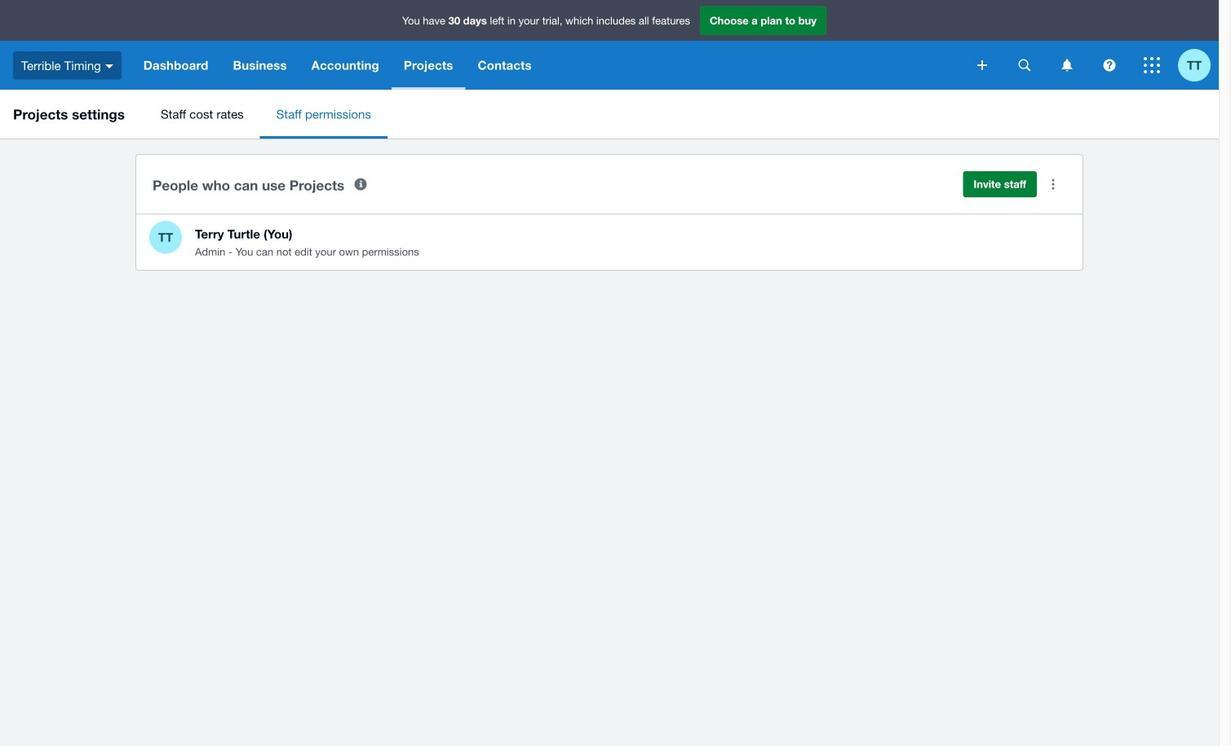 Task type: describe. For each thing, give the bounding box(es) containing it.
more options image
[[1037, 168, 1070, 201]]



Task type: vqa. For each thing, say whether or not it's contained in the screenshot.
svg icon
yes



Task type: locate. For each thing, give the bounding box(es) containing it.
banner
[[0, 0, 1219, 90]]

more info image
[[345, 168, 377, 201]]

svg image
[[105, 64, 113, 68]]

svg image
[[1144, 57, 1161, 73], [1019, 59, 1031, 71], [1062, 59, 1073, 71], [1104, 59, 1116, 71], [978, 60, 987, 70]]



